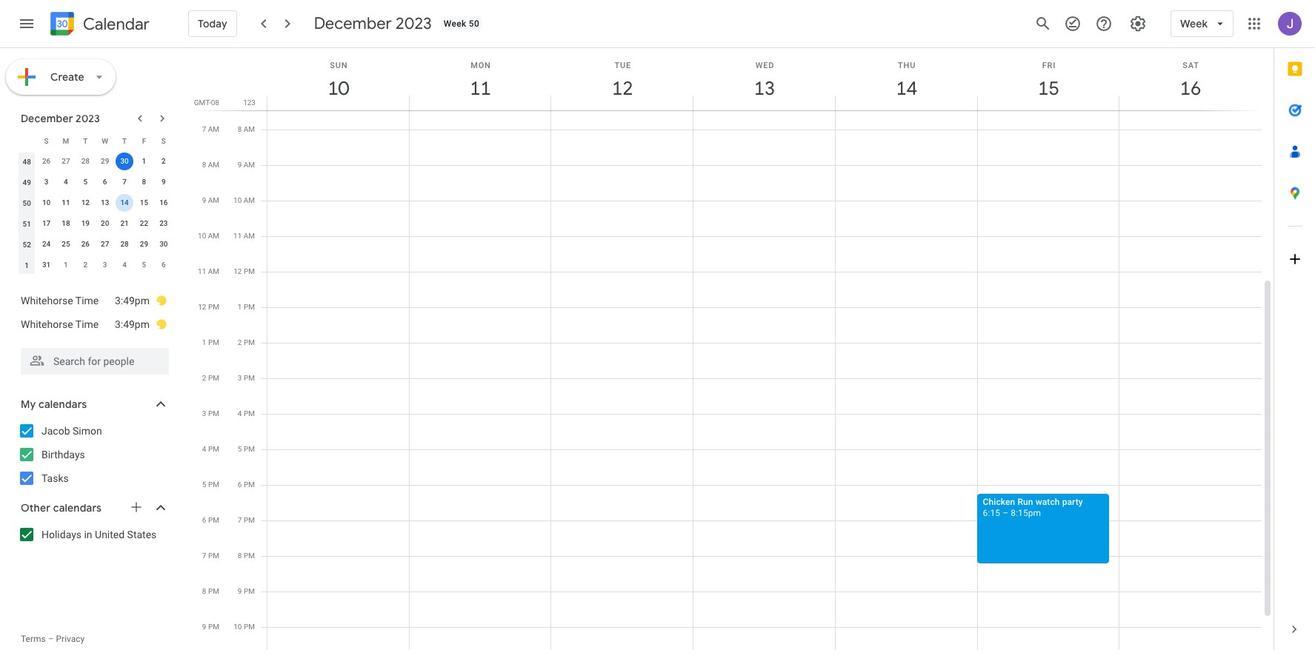 Task type: describe. For each thing, give the bounding box(es) containing it.
calendar heading
[[80, 14, 150, 34]]

48
[[23, 158, 31, 166]]

0 vertical spatial december
[[314, 13, 392, 34]]

row containing 26
[[17, 151, 173, 172]]

10 pm
[[234, 623, 255, 632]]

0 horizontal spatial 10 am
[[198, 232, 219, 240]]

january 5 element
[[135, 256, 153, 274]]

today
[[198, 17, 227, 30]]

16 column header
[[1120, 48, 1263, 110]]

11 link
[[464, 72, 498, 106]]

08
[[211, 99, 219, 107]]

sun 10
[[327, 61, 348, 101]]

14 column header
[[835, 48, 978, 110]]

gmt-08
[[194, 99, 219, 107]]

december 2023 grid
[[14, 130, 173, 276]]

15 link
[[1032, 72, 1066, 106]]

w
[[102, 137, 108, 145]]

0 horizontal spatial december
[[21, 112, 73, 125]]

2 t from the left
[[122, 137, 127, 145]]

wed
[[756, 61, 775, 70]]

0 horizontal spatial 3 pm
[[202, 410, 219, 418]]

1 vertical spatial –
[[48, 635, 54, 645]]

november 30, today element
[[116, 153, 133, 171]]

13 inside 13 element
[[101, 199, 109, 207]]

1 vertical spatial 9 pm
[[202, 623, 219, 632]]

123
[[243, 99, 256, 107]]

sat
[[1183, 61, 1200, 70]]

f
[[142, 137, 146, 145]]

in
[[84, 529, 92, 541]]

other calendars button
[[3, 497, 184, 520]]

18 element
[[57, 215, 75, 233]]

22 element
[[135, 215, 153, 233]]

15 inside column header
[[1038, 76, 1059, 101]]

0 vertical spatial 8 am
[[238, 125, 255, 133]]

chicken run watch party 6:15 – 8:15pm
[[983, 497, 1084, 519]]

26 element
[[77, 236, 94, 254]]

calendars for my calendars
[[38, 398, 87, 411]]

1 horizontal spatial 1 pm
[[238, 303, 255, 311]]

50 inside row
[[23, 199, 31, 207]]

8:15pm
[[1011, 509, 1042, 519]]

jacob
[[42, 426, 70, 437]]

november 28 element
[[77, 153, 94, 171]]

week button
[[1171, 6, 1234, 42]]

other
[[21, 502, 51, 515]]

november 27 element
[[57, 153, 75, 171]]

run
[[1018, 497, 1034, 508]]

week for week 50
[[444, 19, 467, 29]]

11 inside mon 11
[[469, 76, 490, 101]]

sun
[[330, 61, 348, 70]]

2 whitehorse from the top
[[21, 319, 73, 331]]

19
[[81, 219, 90, 228]]

0 vertical spatial 9 am
[[238, 161, 255, 169]]

15 element
[[135, 194, 153, 212]]

my calendars button
[[3, 393, 184, 417]]

thu
[[899, 61, 916, 70]]

15 inside "element"
[[140, 199, 148, 207]]

16 link
[[1174, 72, 1208, 106]]

21
[[120, 219, 129, 228]]

1 horizontal spatial 50
[[469, 19, 480, 29]]

create button
[[6, 59, 116, 95]]

january 2 element
[[77, 256, 94, 274]]

november 29 element
[[96, 153, 114, 171]]

party
[[1063, 497, 1084, 508]]

terms link
[[21, 635, 46, 645]]

week 50
[[444, 19, 480, 29]]

main drawer image
[[18, 15, 36, 33]]

20 element
[[96, 215, 114, 233]]

1 vertical spatial 11 am
[[198, 268, 219, 276]]

21 element
[[116, 215, 133, 233]]

28 element
[[116, 236, 133, 254]]

12 link
[[606, 72, 640, 106]]

20
[[101, 219, 109, 228]]

fri
[[1043, 61, 1056, 70]]

30 for 30 element on the left of page
[[159, 240, 168, 248]]

10 column header
[[267, 48, 410, 110]]

1 vertical spatial 7 pm
[[202, 552, 219, 560]]

0 vertical spatial 2 pm
[[238, 339, 255, 347]]

0 vertical spatial 12 pm
[[234, 268, 255, 276]]

tasks
[[42, 473, 69, 485]]

1 vertical spatial 4 pm
[[202, 446, 219, 454]]

0 vertical spatial 4 pm
[[238, 410, 255, 418]]

29 for 29 element
[[140, 240, 148, 248]]

0 vertical spatial 11 am
[[234, 232, 255, 240]]

16 inside column header
[[1180, 76, 1201, 101]]

23
[[159, 219, 168, 228]]

settings menu image
[[1130, 15, 1148, 33]]

privacy link
[[56, 635, 85, 645]]

watch
[[1036, 497, 1061, 508]]

11 element
[[57, 194, 75, 212]]

18
[[62, 219, 70, 228]]

17
[[42, 219, 51, 228]]

today button
[[188, 6, 237, 42]]

24 element
[[37, 236, 55, 254]]

united
[[95, 529, 125, 541]]

1 vertical spatial 2 pm
[[202, 374, 219, 383]]

1 horizontal spatial 6 pm
[[238, 481, 255, 489]]

m
[[63, 137, 69, 145]]

0 vertical spatial 7 pm
[[238, 517, 255, 525]]

calendars for other calendars
[[53, 502, 102, 515]]

row containing 24
[[17, 234, 173, 255]]

week for week
[[1181, 17, 1208, 30]]

7 am
[[202, 125, 219, 133]]

my calendars
[[21, 398, 87, 411]]

1 list item from the top
[[21, 289, 168, 313]]

terms – privacy
[[21, 635, 85, 645]]

13 element
[[96, 194, 114, 212]]

jacob simon
[[42, 426, 102, 437]]

30 element
[[155, 236, 173, 254]]

grid containing 10
[[190, 48, 1274, 651]]

1 horizontal spatial 5 pm
[[238, 446, 255, 454]]

31 element
[[37, 256, 55, 274]]

30 for november 30, today "element"
[[120, 157, 129, 165]]

calendar
[[83, 14, 150, 34]]

1 horizontal spatial 8 pm
[[238, 552, 255, 560]]

10 inside row
[[42, 199, 51, 207]]

mon
[[471, 61, 491, 70]]

10 element
[[37, 194, 55, 212]]

row containing s
[[17, 130, 173, 151]]

12 inside row
[[81, 199, 90, 207]]

holidays
[[42, 529, 82, 541]]

52
[[23, 241, 31, 249]]

gmt-
[[194, 99, 211, 107]]

my calendars list
[[3, 420, 184, 491]]

row group inside december 2023 grid
[[17, 151, 173, 276]]

wed 13
[[753, 61, 775, 101]]

november 26 element
[[37, 153, 55, 171]]

my
[[21, 398, 36, 411]]

1 vertical spatial december 2023
[[21, 112, 100, 125]]

0 horizontal spatial 8 pm
[[202, 588, 219, 596]]



Task type: locate. For each thing, give the bounding box(es) containing it.
1 vertical spatial 12 pm
[[198, 303, 219, 311]]

1 horizontal spatial week
[[1181, 17, 1208, 30]]

1 vertical spatial 5 pm
[[202, 481, 219, 489]]

1 vertical spatial 16
[[159, 199, 168, 207]]

13 left 14 "cell"
[[101, 199, 109, 207]]

tue 12
[[611, 61, 633, 101]]

row group containing 26
[[17, 151, 173, 276]]

2023
[[396, 13, 432, 34], [76, 112, 100, 125]]

week up 11 column header
[[444, 19, 467, 29]]

list item down january 2 element
[[21, 289, 168, 313]]

1 horizontal spatial 16
[[1180, 76, 1201, 101]]

list
[[6, 283, 181, 342]]

add other calendars image
[[129, 500, 144, 515]]

3
[[44, 178, 48, 186], [103, 261, 107, 269], [238, 374, 242, 383], [202, 410, 206, 418]]

states
[[127, 529, 157, 541]]

Search for people text field
[[30, 348, 160, 375]]

29 inside november 29 'element'
[[101, 157, 109, 165]]

0 vertical spatial whitehorse time
[[21, 295, 99, 307]]

8
[[238, 125, 242, 133], [202, 161, 206, 169], [142, 178, 146, 186], [238, 552, 242, 560], [202, 588, 206, 596]]

31
[[42, 261, 51, 269]]

8 am down 7 am
[[202, 161, 219, 169]]

s right f
[[161, 137, 166, 145]]

16 down sat
[[1180, 76, 1201, 101]]

week
[[1181, 17, 1208, 30], [444, 19, 467, 29]]

1 horizontal spatial 29
[[140, 240, 148, 248]]

row containing 17
[[17, 214, 173, 234]]

1 vertical spatial 50
[[23, 199, 31, 207]]

0 horizontal spatial 9 am
[[202, 196, 219, 205]]

3:49pm down january 4 element
[[115, 295, 150, 307]]

0 horizontal spatial 16
[[159, 199, 168, 207]]

2 3:49pm from the top
[[115, 319, 150, 331]]

15 right 14 "cell"
[[140, 199, 148, 207]]

1 horizontal spatial 15
[[1038, 76, 1059, 101]]

0 vertical spatial 26
[[42, 157, 51, 165]]

0 vertical spatial 9 pm
[[238, 588, 255, 596]]

6 row from the top
[[17, 234, 173, 255]]

6 inside "element"
[[162, 261, 166, 269]]

tue
[[615, 61, 632, 70]]

12 pm
[[234, 268, 255, 276], [198, 303, 219, 311]]

1 vertical spatial 8 pm
[[202, 588, 219, 596]]

calendars up in
[[53, 502, 102, 515]]

14 element
[[116, 194, 133, 212]]

11 inside row group
[[62, 199, 70, 207]]

0 vertical spatial 10 am
[[234, 196, 255, 205]]

1 horizontal spatial s
[[161, 137, 166, 145]]

0 vertical spatial 30
[[120, 157, 129, 165]]

27 for 27 element
[[101, 240, 109, 248]]

0 horizontal spatial 6 pm
[[202, 517, 219, 525]]

11 column header
[[409, 48, 552, 110]]

1 horizontal spatial 2 pm
[[238, 339, 255, 347]]

whitehorse time up search for people text field
[[21, 319, 99, 331]]

26 left november 27 element on the top left of page
[[42, 157, 51, 165]]

11
[[469, 76, 490, 101], [62, 199, 70, 207], [234, 232, 242, 240], [198, 268, 206, 276]]

calendars inside dropdown button
[[38, 398, 87, 411]]

4 row from the top
[[17, 193, 173, 214]]

column header
[[17, 130, 37, 151]]

10 link
[[322, 72, 356, 106]]

19 element
[[77, 215, 94, 233]]

25 element
[[57, 236, 75, 254]]

1 vertical spatial 26
[[81, 240, 90, 248]]

1 horizontal spatial december 2023
[[314, 13, 432, 34]]

calendars inside "dropdown button"
[[53, 502, 102, 515]]

1 vertical spatial 3:49pm
[[115, 319, 150, 331]]

1 horizontal spatial 9 pm
[[238, 588, 255, 596]]

14 link
[[890, 72, 924, 106]]

6 pm
[[238, 481, 255, 489], [202, 517, 219, 525]]

january 6 element
[[155, 256, 173, 274]]

30 right november 29 'element' on the left of page
[[120, 157, 129, 165]]

list item
[[21, 289, 168, 313], [21, 313, 168, 337]]

t right w
[[122, 137, 127, 145]]

tab list
[[1275, 48, 1316, 609]]

t right m
[[83, 137, 88, 145]]

time up search for people text field
[[75, 319, 99, 331]]

row containing 31
[[17, 255, 173, 276]]

50 up 'mon'
[[469, 19, 480, 29]]

26 right 25
[[81, 240, 90, 248]]

– down chicken
[[1003, 509, 1009, 519]]

2 pm
[[238, 339, 255, 347], [202, 374, 219, 383]]

1 whitehorse time from the top
[[21, 295, 99, 307]]

9 am right 16 element
[[202, 196, 219, 205]]

14 cell
[[115, 193, 134, 214]]

0 horizontal spatial week
[[444, 19, 467, 29]]

sat 16
[[1180, 61, 1201, 101]]

28 left november 29 'element' on the left of page
[[81, 157, 90, 165]]

11 am
[[234, 232, 255, 240], [198, 268, 219, 276]]

49
[[23, 178, 31, 186]]

thu 14
[[896, 61, 917, 101]]

row containing 3
[[17, 172, 173, 193]]

15 down 'fri'
[[1038, 76, 1059, 101]]

0 vertical spatial 6 pm
[[238, 481, 255, 489]]

27 right november 26 element
[[62, 157, 70, 165]]

fri 15
[[1038, 61, 1059, 101]]

22
[[140, 219, 148, 228]]

2023 left week 50
[[396, 13, 432, 34]]

15
[[1038, 76, 1059, 101], [140, 199, 148, 207]]

2 whitehorse time from the top
[[21, 319, 99, 331]]

calendars up jacob
[[38, 398, 87, 411]]

27 right 26 element
[[101, 240, 109, 248]]

1 horizontal spatial 7 pm
[[238, 517, 255, 525]]

1 vertical spatial 14
[[120, 199, 129, 207]]

december 2023
[[314, 13, 432, 34], [21, 112, 100, 125]]

1 vertical spatial 3 pm
[[202, 410, 219, 418]]

1 vertical spatial 30
[[159, 240, 168, 248]]

grid
[[190, 48, 1274, 651]]

list item up search for people text field
[[21, 313, 168, 337]]

28
[[81, 157, 90, 165], [120, 240, 129, 248]]

–
[[1003, 509, 1009, 519], [48, 635, 54, 645]]

14 inside "column header"
[[896, 76, 917, 101]]

whitehorse time for 2nd list item from the bottom
[[21, 295, 99, 307]]

7 inside row
[[122, 178, 127, 186]]

1 horizontal spatial 2023
[[396, 13, 432, 34]]

s
[[44, 137, 49, 145], [161, 137, 166, 145]]

14
[[896, 76, 917, 101], [120, 199, 129, 207]]

29 left november 30, today "element"
[[101, 157, 109, 165]]

december 2023 up the sun at the left
[[314, 13, 432, 34]]

9 am
[[238, 161, 255, 169], [202, 196, 219, 205]]

week inside popup button
[[1181, 17, 1208, 30]]

27
[[62, 157, 70, 165], [101, 240, 109, 248]]

chicken
[[983, 497, 1016, 508]]

create
[[50, 70, 84, 84]]

9
[[238, 161, 242, 169], [162, 178, 166, 186], [202, 196, 206, 205], [238, 588, 242, 596], [202, 623, 206, 632]]

13 down wed
[[753, 76, 775, 101]]

30 inside "element"
[[120, 157, 129, 165]]

27 element
[[96, 236, 114, 254]]

january 1 element
[[57, 256, 75, 274]]

t
[[83, 137, 88, 145], [122, 137, 127, 145]]

16 inside row
[[159, 199, 168, 207]]

– inside chicken run watch party 6:15 – 8:15pm
[[1003, 509, 1009, 519]]

1 horizontal spatial t
[[122, 137, 127, 145]]

10
[[327, 76, 348, 101], [234, 196, 242, 205], [42, 199, 51, 207], [198, 232, 206, 240], [234, 623, 242, 632]]

None search field
[[0, 342, 184, 375]]

– right terms
[[48, 635, 54, 645]]

0 horizontal spatial 30
[[120, 157, 129, 165]]

1 horizontal spatial 4 pm
[[238, 410, 255, 418]]

1 horizontal spatial –
[[1003, 509, 1009, 519]]

row
[[17, 130, 173, 151], [17, 151, 173, 172], [17, 172, 173, 193], [17, 193, 173, 214], [17, 214, 173, 234], [17, 234, 173, 255], [17, 255, 173, 276]]

9 pm
[[238, 588, 255, 596], [202, 623, 219, 632]]

26 for november 26 element
[[42, 157, 51, 165]]

3:49pm up search for people text field
[[115, 319, 150, 331]]

28 for 28 element
[[120, 240, 129, 248]]

25
[[62, 240, 70, 248]]

23 element
[[155, 215, 173, 233]]

1 vertical spatial 2023
[[76, 112, 100, 125]]

7 pm
[[238, 517, 255, 525], [202, 552, 219, 560]]

0 vertical spatial 28
[[81, 157, 90, 165]]

3:49pm
[[115, 295, 150, 307], [115, 319, 150, 331]]

1 vertical spatial 29
[[140, 240, 148, 248]]

1 time from the top
[[75, 295, 99, 307]]

12 column header
[[551, 48, 694, 110]]

0 horizontal spatial december 2023
[[21, 112, 100, 125]]

list containing whitehorse time
[[6, 283, 181, 342]]

30
[[120, 157, 129, 165], [159, 240, 168, 248]]

whitehorse time down january 1 element
[[21, 295, 99, 307]]

51
[[23, 220, 31, 228]]

50 left 10 element
[[23, 199, 31, 207]]

week up sat
[[1181, 17, 1208, 30]]

14 down thu
[[896, 76, 917, 101]]

1 vertical spatial 27
[[101, 240, 109, 248]]

2 row from the top
[[17, 151, 173, 172]]

27 for november 27 element on the top left of page
[[62, 157, 70, 165]]

4
[[64, 178, 68, 186], [122, 261, 127, 269], [238, 410, 242, 418], [202, 446, 206, 454]]

0 horizontal spatial s
[[44, 137, 49, 145]]

2 list item from the top
[[21, 313, 168, 337]]

9 inside row
[[162, 178, 166, 186]]

9 am down 123
[[238, 161, 255, 169]]

calendar element
[[47, 9, 150, 42]]

1 vertical spatial whitehorse time
[[21, 319, 99, 331]]

0 horizontal spatial 9 pm
[[202, 623, 219, 632]]

1 3:49pm from the top
[[115, 295, 150, 307]]

10 am
[[234, 196, 255, 205], [198, 232, 219, 240]]

13 inside wed 13
[[753, 76, 775, 101]]

12 inside 'column header'
[[611, 76, 633, 101]]

0 vertical spatial 1 pm
[[238, 303, 255, 311]]

time down january 2 element
[[75, 295, 99, 307]]

6:15
[[983, 509, 1001, 519]]

14 left 15 "element"
[[120, 199, 129, 207]]

17 element
[[37, 215, 55, 233]]

0 horizontal spatial 29
[[101, 157, 109, 165]]

13 column header
[[693, 48, 836, 110]]

0 horizontal spatial 1 pm
[[202, 339, 219, 347]]

0 horizontal spatial 27
[[62, 157, 70, 165]]

12 element
[[77, 194, 94, 212]]

0 horizontal spatial 11 am
[[198, 268, 219, 276]]

row group
[[17, 151, 173, 276]]

0 horizontal spatial –
[[48, 635, 54, 645]]

simon
[[73, 426, 102, 437]]

whitehorse time for second list item from the top
[[21, 319, 99, 331]]

0 vertical spatial 29
[[101, 157, 109, 165]]

50
[[469, 19, 480, 29], [23, 199, 31, 207]]

29 element
[[135, 236, 153, 254]]

0 vertical spatial december 2023
[[314, 13, 432, 34]]

16 element
[[155, 194, 173, 212]]

december 2023 up m
[[21, 112, 100, 125]]

9 pm left 10 pm
[[202, 623, 219, 632]]

10 inside column header
[[327, 76, 348, 101]]

9 pm up 10 pm
[[238, 588, 255, 596]]

0 horizontal spatial 15
[[140, 199, 148, 207]]

0 vertical spatial –
[[1003, 509, 1009, 519]]

0 horizontal spatial 14
[[120, 199, 129, 207]]

0 horizontal spatial 12 pm
[[198, 303, 219, 311]]

3:49pm for second list item from the top
[[115, 319, 150, 331]]

0 vertical spatial whitehorse
[[21, 295, 73, 307]]

0 vertical spatial 13
[[753, 76, 775, 101]]

january 4 element
[[116, 256, 133, 274]]

2023 up november 28 element
[[76, 112, 100, 125]]

1 vertical spatial 6 pm
[[202, 517, 219, 525]]

2
[[162, 157, 166, 165], [83, 261, 88, 269], [238, 339, 242, 347], [202, 374, 206, 383]]

3:49pm for 2nd list item from the bottom
[[115, 295, 150, 307]]

am
[[208, 125, 219, 133], [244, 125, 255, 133], [208, 161, 219, 169], [244, 161, 255, 169], [208, 196, 219, 205], [244, 196, 255, 205], [208, 232, 219, 240], [244, 232, 255, 240], [208, 268, 219, 276]]

january 3 element
[[96, 256, 114, 274]]

29 for november 29 'element' on the left of page
[[101, 157, 109, 165]]

1 vertical spatial 28
[[120, 240, 129, 248]]

1 vertical spatial 8 am
[[202, 161, 219, 169]]

0 vertical spatial 3:49pm
[[115, 295, 150, 307]]

1 vertical spatial 15
[[140, 199, 148, 207]]

7 row from the top
[[17, 255, 173, 276]]

1 horizontal spatial 13
[[753, 76, 775, 101]]

29 inside 29 element
[[140, 240, 148, 248]]

row containing 10
[[17, 193, 173, 214]]

8 am down 123
[[238, 125, 255, 133]]

0 vertical spatial 5 pm
[[238, 446, 255, 454]]

24
[[42, 240, 51, 248]]

26
[[42, 157, 51, 165], [81, 240, 90, 248]]

whitehorse time
[[21, 295, 99, 307], [21, 319, 99, 331]]

8 pm
[[238, 552, 255, 560], [202, 588, 219, 596]]

7
[[202, 125, 206, 133], [122, 178, 127, 186], [238, 517, 242, 525], [202, 552, 206, 560]]

0 horizontal spatial 2 pm
[[202, 374, 219, 383]]

0 vertical spatial 27
[[62, 157, 70, 165]]

privacy
[[56, 635, 85, 645]]

1 s from the left
[[44, 137, 49, 145]]

pm
[[244, 268, 255, 276], [208, 303, 219, 311], [244, 303, 255, 311], [208, 339, 219, 347], [244, 339, 255, 347], [208, 374, 219, 383], [244, 374, 255, 383], [208, 410, 219, 418], [244, 410, 255, 418], [208, 446, 219, 454], [244, 446, 255, 454], [208, 481, 219, 489], [244, 481, 255, 489], [208, 517, 219, 525], [244, 517, 255, 525], [208, 552, 219, 560], [244, 552, 255, 560], [208, 588, 219, 596], [244, 588, 255, 596], [208, 623, 219, 632], [244, 623, 255, 632]]

30 right 29 element
[[159, 240, 168, 248]]

0 vertical spatial 50
[[469, 19, 480, 29]]

time for 2nd list item from the bottom
[[75, 295, 99, 307]]

december
[[314, 13, 392, 34], [21, 112, 73, 125]]

5
[[83, 178, 88, 186], [142, 261, 146, 269], [238, 446, 242, 454], [202, 481, 206, 489]]

28 for november 28 element
[[81, 157, 90, 165]]

1 vertical spatial 1 pm
[[202, 339, 219, 347]]

1 horizontal spatial 8 am
[[238, 125, 255, 133]]

0 horizontal spatial 4 pm
[[202, 446, 219, 454]]

0 horizontal spatial 8 am
[[202, 161, 219, 169]]

0 vertical spatial 3 pm
[[238, 374, 255, 383]]

29 left 30 element on the left of page
[[140, 240, 148, 248]]

1 horizontal spatial 9 am
[[238, 161, 255, 169]]

0 horizontal spatial 28
[[81, 157, 90, 165]]

30 cell
[[115, 151, 134, 172]]

28 right 27 element
[[120, 240, 129, 248]]

16 right 15 "element"
[[159, 199, 168, 207]]

terms
[[21, 635, 46, 645]]

0 vertical spatial 15
[[1038, 76, 1059, 101]]

1 whitehorse from the top
[[21, 295, 73, 307]]

column header inside december 2023 grid
[[17, 130, 37, 151]]

0 horizontal spatial 5 pm
[[202, 481, 219, 489]]

0 horizontal spatial 13
[[101, 199, 109, 207]]

26 inside 26 element
[[81, 240, 90, 248]]

4 pm
[[238, 410, 255, 418], [202, 446, 219, 454]]

13
[[753, 76, 775, 101], [101, 199, 109, 207]]

december up m
[[21, 112, 73, 125]]

13 link
[[748, 72, 782, 106]]

s left m
[[44, 137, 49, 145]]

14 inside "cell"
[[120, 199, 129, 207]]

5 row from the top
[[17, 214, 173, 234]]

1 horizontal spatial 30
[[159, 240, 168, 248]]

mon 11
[[469, 61, 491, 101]]

0 vertical spatial 2023
[[396, 13, 432, 34]]

0 vertical spatial time
[[75, 295, 99, 307]]

1 t from the left
[[83, 137, 88, 145]]

1 horizontal spatial 10 am
[[234, 196, 255, 205]]

1 horizontal spatial 11 am
[[234, 232, 255, 240]]

1 pm
[[238, 303, 255, 311], [202, 339, 219, 347]]

holidays in united states
[[42, 529, 157, 541]]

1 vertical spatial whitehorse
[[21, 319, 73, 331]]

1 vertical spatial 13
[[101, 199, 109, 207]]

8 inside row
[[142, 178, 146, 186]]

3 row from the top
[[17, 172, 173, 193]]

2 s from the left
[[161, 137, 166, 145]]

15 column header
[[978, 48, 1120, 110]]

other calendars
[[21, 502, 102, 515]]

time
[[75, 295, 99, 307], [75, 319, 99, 331]]

26 inside november 26 element
[[42, 157, 51, 165]]

1 horizontal spatial 3 pm
[[238, 374, 255, 383]]

1 row from the top
[[17, 130, 173, 151]]

birthdays
[[42, 449, 85, 461]]

1 horizontal spatial 26
[[81, 240, 90, 248]]

december up the sun at the left
[[314, 13, 392, 34]]

26 for 26 element
[[81, 240, 90, 248]]

2 time from the top
[[75, 319, 99, 331]]

time for second list item from the top
[[75, 319, 99, 331]]



Task type: vqa. For each thing, say whether or not it's contained in the screenshot.


